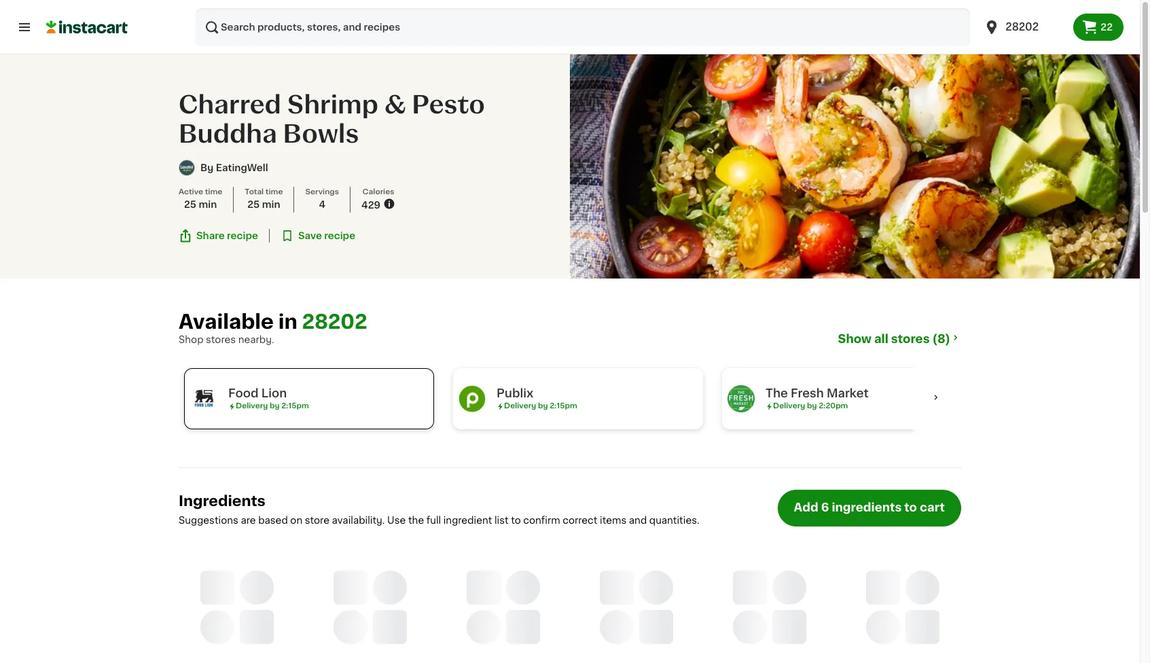 Task type: describe. For each thing, give the bounding box(es) containing it.
the fresh market
[[766, 388, 869, 399]]

28202 button
[[302, 311, 367, 333]]

28202 inside available in 28202 shop stores nearby.
[[302, 312, 367, 332]]

publix image
[[459, 385, 486, 412]]

bowls
[[283, 123, 359, 146]]

on
[[290, 516, 302, 525]]

(8)
[[933, 334, 951, 344]]

active time 25 min
[[179, 189, 222, 210]]

charred shrimp & pesto buddha bowls image
[[570, 54, 1140, 279]]

&
[[384, 93, 406, 117]]

active
[[179, 189, 203, 196]]

share recipe button
[[179, 229, 258, 242]]

show
[[838, 334, 872, 344]]

save recipe
[[298, 231, 355, 240]]

all
[[874, 334, 889, 344]]

by
[[200, 163, 214, 173]]

delivery by 2:15pm for publix
[[504, 402, 577, 410]]

2:20pm
[[819, 402, 848, 410]]

servings 4
[[305, 189, 339, 210]]

save
[[298, 231, 322, 240]]

pesto
[[412, 93, 485, 117]]

recipe for save recipe
[[324, 231, 355, 240]]

food lion image
[[190, 385, 217, 412]]

suggestions
[[179, 516, 238, 525]]

22 button
[[1074, 14, 1124, 41]]

correct
[[563, 516, 598, 525]]

quantities.
[[649, 516, 700, 525]]

nearby.
[[238, 335, 274, 344]]

stores inside available in 28202 shop stores nearby.
[[206, 335, 236, 344]]

food lion
[[228, 388, 287, 399]]

28202 button
[[976, 8, 1074, 46]]

28202 button
[[984, 8, 1066, 46]]

25 for active time 25 min
[[184, 200, 196, 210]]

share
[[196, 231, 225, 240]]

the fresh market image
[[728, 385, 755, 412]]

delivery by 2:20pm
[[773, 402, 848, 410]]

available in 28202 shop stores nearby.
[[179, 312, 367, 344]]

suggestions are based on store availability. use the full ingredient list to confirm correct items and quantities.
[[179, 516, 700, 525]]

the
[[408, 516, 424, 525]]

28202 inside popup button
[[1006, 22, 1039, 32]]

servings
[[305, 189, 339, 196]]

delivery for the fresh market
[[773, 402, 805, 410]]

list
[[495, 516, 509, 525]]

min for active time 25 min
[[199, 200, 217, 210]]

by for the fresh market
[[807, 402, 817, 410]]



Task type: vqa. For each thing, say whether or not it's contained in the screenshot.
the rightmost 'recipe'
yes



Task type: locate. For each thing, give the bounding box(es) containing it.
recipe right save at top left
[[324, 231, 355, 240]]

1 recipe from the left
[[227, 231, 258, 240]]

1 delivery from the left
[[236, 402, 268, 410]]

delivery by 2:15pm
[[236, 402, 309, 410], [504, 402, 577, 410]]

2 horizontal spatial delivery
[[773, 402, 805, 410]]

2:15pm for publix
[[550, 402, 577, 410]]

429
[[361, 201, 381, 210]]

1 horizontal spatial recipe
[[324, 231, 355, 240]]

share recipe
[[196, 231, 258, 240]]

show all stores (8)
[[838, 334, 951, 344]]

to
[[905, 502, 917, 513], [511, 516, 521, 525]]

time
[[205, 189, 222, 196], [266, 189, 283, 196]]

use
[[387, 516, 406, 525]]

available
[[179, 312, 274, 332]]

0 horizontal spatial recipe
[[227, 231, 258, 240]]

4
[[319, 200, 326, 210]]

recipe inside button
[[324, 231, 355, 240]]

0 horizontal spatial by
[[270, 402, 280, 410]]

time for active time 25 min
[[205, 189, 222, 196]]

1 by from the left
[[270, 402, 280, 410]]

add 6 ingredients to cart
[[794, 502, 945, 513]]

1 horizontal spatial delivery by 2:15pm
[[504, 402, 577, 410]]

1 horizontal spatial time
[[266, 189, 283, 196]]

delivery
[[236, 402, 268, 410], [504, 402, 536, 410], [773, 402, 805, 410]]

delivery down the
[[773, 402, 805, 410]]

by for food lion
[[270, 402, 280, 410]]

add 6 ingredients to cart button
[[778, 490, 961, 527]]

save recipe button
[[281, 229, 355, 242]]

2 min from the left
[[262, 200, 280, 210]]

0 horizontal spatial 25
[[184, 200, 196, 210]]

25 inside the active time 25 min
[[184, 200, 196, 210]]

shop
[[179, 335, 203, 344]]

stores
[[891, 334, 930, 344], [206, 335, 236, 344]]

2:15pm
[[281, 402, 309, 410], [550, 402, 577, 410]]

buddha
[[179, 123, 277, 146]]

3 delivery from the left
[[773, 402, 805, 410]]

full
[[427, 516, 441, 525]]

25 inside total time 25 min
[[247, 200, 260, 210]]

2 delivery by 2:15pm from the left
[[504, 402, 577, 410]]

2 recipe from the left
[[324, 231, 355, 240]]

the
[[766, 388, 788, 399]]

0 horizontal spatial delivery
[[236, 402, 268, 410]]

stores right all
[[891, 334, 930, 344]]

confirm
[[523, 516, 560, 525]]

delivery down food lion
[[236, 402, 268, 410]]

to right list
[[511, 516, 521, 525]]

delivery for food lion
[[236, 402, 268, 410]]

items
[[600, 516, 627, 525]]

stores down available
[[206, 335, 236, 344]]

25
[[184, 200, 196, 210], [247, 200, 260, 210]]

min down active
[[199, 200, 217, 210]]

2:15pm for food lion
[[281, 402, 309, 410]]

lion
[[261, 388, 287, 399]]

in
[[278, 312, 297, 332]]

recipe inside "button"
[[227, 231, 258, 240]]

ingredients
[[832, 502, 902, 513]]

calories
[[363, 189, 394, 196]]

shrimp
[[287, 93, 379, 117]]

25 down the total
[[247, 200, 260, 210]]

22
[[1101, 22, 1113, 32]]

are
[[241, 516, 256, 525]]

Search field
[[196, 8, 970, 46]]

1 vertical spatial 28202
[[302, 312, 367, 332]]

2 2:15pm from the left
[[550, 402, 577, 410]]

2 time from the left
[[266, 189, 283, 196]]

2 25 from the left
[[247, 200, 260, 210]]

1 time from the left
[[205, 189, 222, 196]]

time right the total
[[266, 189, 283, 196]]

eatingwell
[[216, 163, 268, 173]]

0 horizontal spatial to
[[511, 516, 521, 525]]

25 down active
[[184, 200, 196, 210]]

min down the total
[[262, 200, 280, 210]]

market
[[827, 388, 869, 399]]

2 horizontal spatial by
[[807, 402, 817, 410]]

1 horizontal spatial delivery
[[504, 402, 536, 410]]

0 horizontal spatial 28202
[[302, 312, 367, 332]]

1 delivery by 2:15pm from the left
[[236, 402, 309, 410]]

total
[[245, 189, 264, 196]]

time right active
[[205, 189, 222, 196]]

min for total time 25 min
[[262, 200, 280, 210]]

charred
[[179, 93, 281, 117]]

2 delivery from the left
[[504, 402, 536, 410]]

total time 25 min
[[245, 189, 283, 210]]

0 horizontal spatial 2:15pm
[[281, 402, 309, 410]]

min
[[199, 200, 217, 210], [262, 200, 280, 210]]

delivery by 2:15pm down lion
[[236, 402, 309, 410]]

1 min from the left
[[199, 200, 217, 210]]

delivery by 2:15pm down publix
[[504, 402, 577, 410]]

1 horizontal spatial 28202
[[1006, 22, 1039, 32]]

1 horizontal spatial 2:15pm
[[550, 402, 577, 410]]

ingredient
[[443, 516, 492, 525]]

and
[[629, 516, 647, 525]]

add
[[794, 502, 819, 513]]

recipe
[[227, 231, 258, 240], [324, 231, 355, 240]]

show all stores (8) button
[[838, 332, 961, 347]]

by eatingwell
[[200, 163, 268, 173]]

3 by from the left
[[807, 402, 817, 410]]

None search field
[[196, 8, 970, 46]]

1 horizontal spatial by
[[538, 402, 548, 410]]

0 horizontal spatial delivery by 2:15pm
[[236, 402, 309, 410]]

time inside the active time 25 min
[[205, 189, 222, 196]]

1 2:15pm from the left
[[281, 402, 309, 410]]

min inside the active time 25 min
[[199, 200, 217, 210]]

store
[[305, 516, 330, 525]]

1 vertical spatial to
[[511, 516, 521, 525]]

0 horizontal spatial min
[[199, 200, 217, 210]]

availability.
[[332, 516, 385, 525]]

publix
[[497, 388, 534, 399]]

to inside 'button'
[[905, 502, 917, 513]]

by for publix
[[538, 402, 548, 410]]

1 horizontal spatial stores
[[891, 334, 930, 344]]

delivery for publix
[[504, 402, 536, 410]]

1 25 from the left
[[184, 200, 196, 210]]

6
[[821, 502, 829, 513]]

cart
[[920, 502, 945, 513]]

fresh
[[791, 388, 824, 399]]

0 vertical spatial 28202
[[1006, 22, 1039, 32]]

0 horizontal spatial stores
[[206, 335, 236, 344]]

charred shrimp & pesto buddha bowls
[[179, 93, 485, 146]]

0 vertical spatial to
[[905, 502, 917, 513]]

delivery by 2:15pm for food lion
[[236, 402, 309, 410]]

food
[[228, 388, 259, 399]]

to left cart
[[905, 502, 917, 513]]

1 horizontal spatial to
[[905, 502, 917, 513]]

1 horizontal spatial min
[[262, 200, 280, 210]]

0 horizontal spatial time
[[205, 189, 222, 196]]

by
[[270, 402, 280, 410], [538, 402, 548, 410], [807, 402, 817, 410]]

1 horizontal spatial 25
[[247, 200, 260, 210]]

recipe right share
[[227, 231, 258, 240]]

min inside total time 25 min
[[262, 200, 280, 210]]

2 by from the left
[[538, 402, 548, 410]]

delivery down publix
[[504, 402, 536, 410]]

stores inside button
[[891, 334, 930, 344]]

recipe for share recipe
[[227, 231, 258, 240]]

time for total time 25 min
[[266, 189, 283, 196]]

time inside total time 25 min
[[266, 189, 283, 196]]

25 for total time 25 min
[[247, 200, 260, 210]]

28202
[[1006, 22, 1039, 32], [302, 312, 367, 332]]

based
[[258, 516, 288, 525]]

instacart logo image
[[46, 19, 128, 35]]



